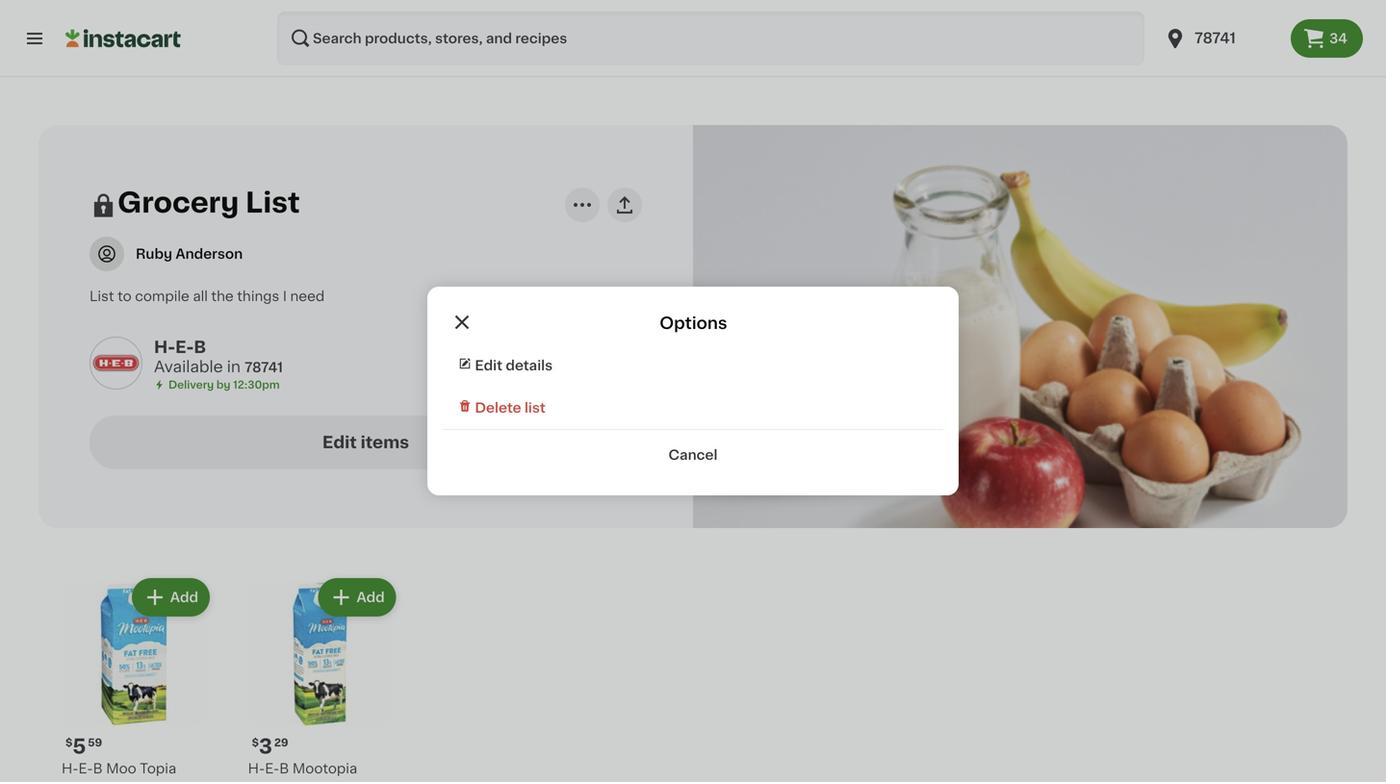 Task type: vqa. For each thing, say whether or not it's contained in the screenshot.
'E-' corresponding to 3
yes



Task type: describe. For each thing, give the bounding box(es) containing it.
e- for 5
[[79, 763, 93, 776]]

edit details
[[475, 359, 553, 373]]

i
[[283, 290, 287, 303]]

all
[[193, 290, 208, 303]]

mootopia
[[293, 763, 357, 776]]

need
[[290, 290, 325, 303]]

$ for 3
[[252, 738, 259, 749]]

$ 5 59
[[65, 737, 102, 757]]

add button for 5
[[134, 581, 208, 615]]

78741
[[245, 361, 283, 375]]

edit items
[[323, 435, 409, 451]]

0 horizontal spatial list
[[90, 290, 114, 303]]

h- inside h-e-b available in 78741
[[154, 339, 175, 356]]

grocery
[[117, 189, 239, 217]]

$ for 5
[[65, 738, 73, 749]]

by
[[217, 380, 231, 391]]

ruby anderson
[[136, 247, 243, 261]]

h-e-b mootopia lactose free fa
[[248, 763, 361, 783]]

lactose inside h-e-b mootopia lactose free fa
[[248, 782, 303, 783]]

grocery list
[[117, 189, 300, 217]]

59
[[88, 738, 102, 749]]

free inside h-e-b moo topia lactose free fa
[[120, 782, 149, 783]]

add button for 3
[[320, 581, 395, 615]]

topia
[[140, 763, 176, 776]]

lactose inside h-e-b moo topia lactose free fa
[[62, 782, 116, 783]]

delivery by 12:30pm
[[169, 380, 280, 391]]

29
[[274, 738, 288, 749]]

available
[[154, 360, 223, 375]]

edit for edit items
[[323, 435, 357, 451]]

delivery
[[169, 380, 214, 391]]

options
[[660, 315, 728, 332]]

delete list
[[475, 402, 546, 415]]

$ 3 29
[[252, 737, 288, 757]]

the
[[211, 290, 234, 303]]

12:30pm
[[233, 380, 280, 391]]

b for 5
[[93, 763, 103, 776]]

b inside h-e-b available in 78741
[[194, 339, 206, 356]]

edit details button
[[443, 345, 944, 387]]

product group containing 5
[[54, 575, 214, 783]]

0 vertical spatial list
[[246, 189, 300, 217]]

h-e-b available in 78741
[[154, 339, 283, 375]]

e- inside h-e-b available in 78741
[[175, 339, 194, 356]]

3
[[259, 737, 272, 757]]



Task type: locate. For each thing, give the bounding box(es) containing it.
in
[[227, 360, 241, 375]]

h- down "5"
[[62, 763, 79, 776]]

e- inside h-e-b mootopia lactose free fa
[[265, 763, 280, 776]]

e- inside h-e-b moo topia lactose free fa
[[79, 763, 93, 776]]

free
[[120, 782, 149, 783], [306, 782, 336, 783]]

1 horizontal spatial add
[[357, 591, 385, 605]]

list
[[246, 189, 300, 217], [90, 290, 114, 303]]

2 add button from the left
[[320, 581, 395, 615]]

details
[[506, 359, 553, 373]]

1 horizontal spatial list
[[246, 189, 300, 217]]

2 product group from the left
[[240, 575, 400, 783]]

delete list button
[[443, 387, 944, 430]]

h- inside h-e-b mootopia lactose free fa
[[248, 763, 265, 776]]

2 horizontal spatial b
[[280, 763, 289, 776]]

2 horizontal spatial e-
[[265, 763, 280, 776]]

34 button
[[1292, 19, 1364, 58]]

h e b image
[[90, 337, 143, 390]]

1 add from the left
[[170, 591, 198, 605]]

b inside h-e-b mootopia lactose free fa
[[280, 763, 289, 776]]

$ left 29
[[252, 738, 259, 749]]

items
[[361, 435, 409, 451]]

edit left items
[[323, 435, 357, 451]]

2 horizontal spatial h-
[[248, 763, 265, 776]]

b for 3
[[280, 763, 289, 776]]

e- for 3
[[265, 763, 280, 776]]

2 lactose from the left
[[248, 782, 303, 783]]

1 product group from the left
[[54, 575, 214, 783]]

free down moo
[[120, 782, 149, 783]]

delete
[[475, 402, 522, 415]]

$ inside $ 3 29
[[252, 738, 259, 749]]

1 horizontal spatial add button
[[320, 581, 395, 615]]

cancel
[[669, 449, 718, 462]]

0 horizontal spatial e-
[[79, 763, 93, 776]]

edit
[[475, 359, 503, 373], [323, 435, 357, 451]]

0 horizontal spatial add
[[170, 591, 198, 605]]

b inside h-e-b moo topia lactose free fa
[[93, 763, 103, 776]]

1 horizontal spatial lactose
[[248, 782, 303, 783]]

list left to
[[90, 290, 114, 303]]

34
[[1330, 32, 1348, 45]]

1 $ from the left
[[65, 738, 73, 749]]

anderson
[[176, 247, 243, 261]]

things
[[237, 290, 280, 303]]

free down 'mootopia'
[[306, 782, 336, 783]]

0 horizontal spatial lactose
[[62, 782, 116, 783]]

b
[[194, 339, 206, 356], [93, 763, 103, 776], [280, 763, 289, 776]]

$
[[65, 738, 73, 749], [252, 738, 259, 749]]

e- down $ 3 29
[[265, 763, 280, 776]]

list
[[525, 402, 546, 415]]

0 horizontal spatial free
[[120, 782, 149, 783]]

add for 5
[[170, 591, 198, 605]]

2 add from the left
[[357, 591, 385, 605]]

add for 3
[[357, 591, 385, 605]]

edit for edit details
[[475, 359, 503, 373]]

edit left details
[[475, 359, 503, 373]]

lactose
[[62, 782, 116, 783], [248, 782, 303, 783]]

b down 29
[[280, 763, 289, 776]]

edit inside dialog
[[475, 359, 503, 373]]

h- for 5
[[62, 763, 79, 776]]

edit items button
[[90, 416, 642, 470]]

1 horizontal spatial e-
[[175, 339, 194, 356]]

1 vertical spatial list
[[90, 290, 114, 303]]

edit list dialog
[[428, 287, 959, 496]]

1 add button from the left
[[134, 581, 208, 615]]

product group
[[54, 575, 214, 783], [240, 575, 400, 783]]

free inside h-e-b mootopia lactose free fa
[[306, 782, 336, 783]]

1 horizontal spatial free
[[306, 782, 336, 783]]

h-e-b moo topia lactose free fa
[[62, 763, 176, 783]]

to
[[118, 290, 132, 303]]

moo
[[106, 763, 136, 776]]

1 free from the left
[[120, 782, 149, 783]]

1 horizontal spatial $
[[252, 738, 259, 749]]

list to compile all the things i need
[[90, 290, 325, 303]]

2 $ from the left
[[252, 738, 259, 749]]

h- for 3
[[248, 763, 265, 776]]

1 lactose from the left
[[62, 782, 116, 783]]

h- up available
[[154, 339, 175, 356]]

0 horizontal spatial $
[[65, 738, 73, 749]]

2 free from the left
[[306, 782, 336, 783]]

lactose down $ 3 29
[[248, 782, 303, 783]]

b up available
[[194, 339, 206, 356]]

1 horizontal spatial h-
[[154, 339, 175, 356]]

compile
[[135, 290, 189, 303]]

ruby
[[136, 247, 172, 261]]

0 horizontal spatial h-
[[62, 763, 79, 776]]

add
[[170, 591, 198, 605], [357, 591, 385, 605]]

product group containing 3
[[240, 575, 400, 783]]

h- down 3
[[248, 763, 265, 776]]

1 horizontal spatial edit
[[475, 359, 503, 373]]

h- inside h-e-b moo topia lactose free fa
[[62, 763, 79, 776]]

0 horizontal spatial add button
[[134, 581, 208, 615]]

b left moo
[[93, 763, 103, 776]]

0 horizontal spatial edit
[[323, 435, 357, 451]]

$ inside $ 5 59
[[65, 738, 73, 749]]

list up 'i'
[[246, 189, 300, 217]]

e-
[[175, 339, 194, 356], [79, 763, 93, 776], [265, 763, 280, 776]]

e- up available
[[175, 339, 194, 356]]

add button
[[134, 581, 208, 615], [320, 581, 395, 615]]

1 vertical spatial edit
[[323, 435, 357, 451]]

5
[[73, 737, 86, 757]]

0 horizontal spatial product group
[[54, 575, 214, 783]]

lactose down moo
[[62, 782, 116, 783]]

1 horizontal spatial b
[[194, 339, 206, 356]]

1 horizontal spatial product group
[[240, 575, 400, 783]]

h-
[[154, 339, 175, 356], [62, 763, 79, 776], [248, 763, 265, 776]]

instacart logo image
[[65, 27, 181, 50]]

0 vertical spatial edit
[[475, 359, 503, 373]]

cancel button
[[443, 430, 944, 465]]

e- down $ 5 59
[[79, 763, 93, 776]]

0 horizontal spatial b
[[93, 763, 103, 776]]

$ left 59
[[65, 738, 73, 749]]



